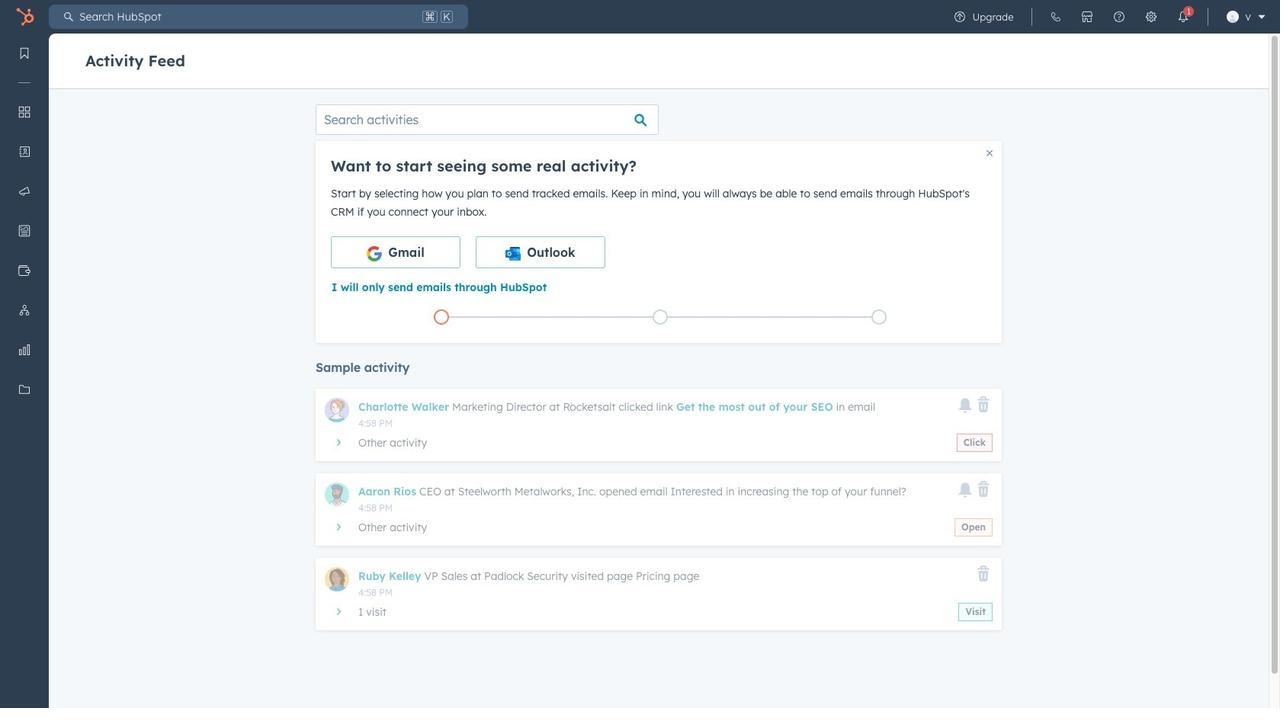 Task type: vqa. For each thing, say whether or not it's contained in the screenshot.
list
yes



Task type: locate. For each thing, give the bounding box(es) containing it.
Search activities search field
[[316, 104, 659, 135]]

Search HubSpot search field
[[73, 5, 419, 29]]

menu
[[944, 0, 1271, 34], [0, 34, 49, 670]]

0 horizontal spatial menu
[[0, 34, 49, 670]]

list
[[332, 307, 988, 328]]

None checkbox
[[331, 236, 461, 268], [476, 236, 605, 268], [331, 236, 461, 268], [476, 236, 605, 268]]

onboarding.steps.sendtrackedemailingmail.title image
[[657, 314, 664, 322]]



Task type: describe. For each thing, give the bounding box(es) containing it.
help image
[[1114, 11, 1126, 23]]

notifications: 1 unseen image
[[1178, 11, 1190, 23]]

bookmarks primary navigation item image
[[18, 47, 31, 59]]

1 horizontal spatial menu
[[944, 0, 1271, 34]]

close image
[[987, 150, 993, 156]]

settings image
[[1146, 11, 1158, 23]]

onboarding.steps.finalstep.title image
[[875, 314, 883, 322]]

marketplaces image
[[1082, 11, 1094, 23]]

jacob rogers image
[[1227, 11, 1240, 23]]



